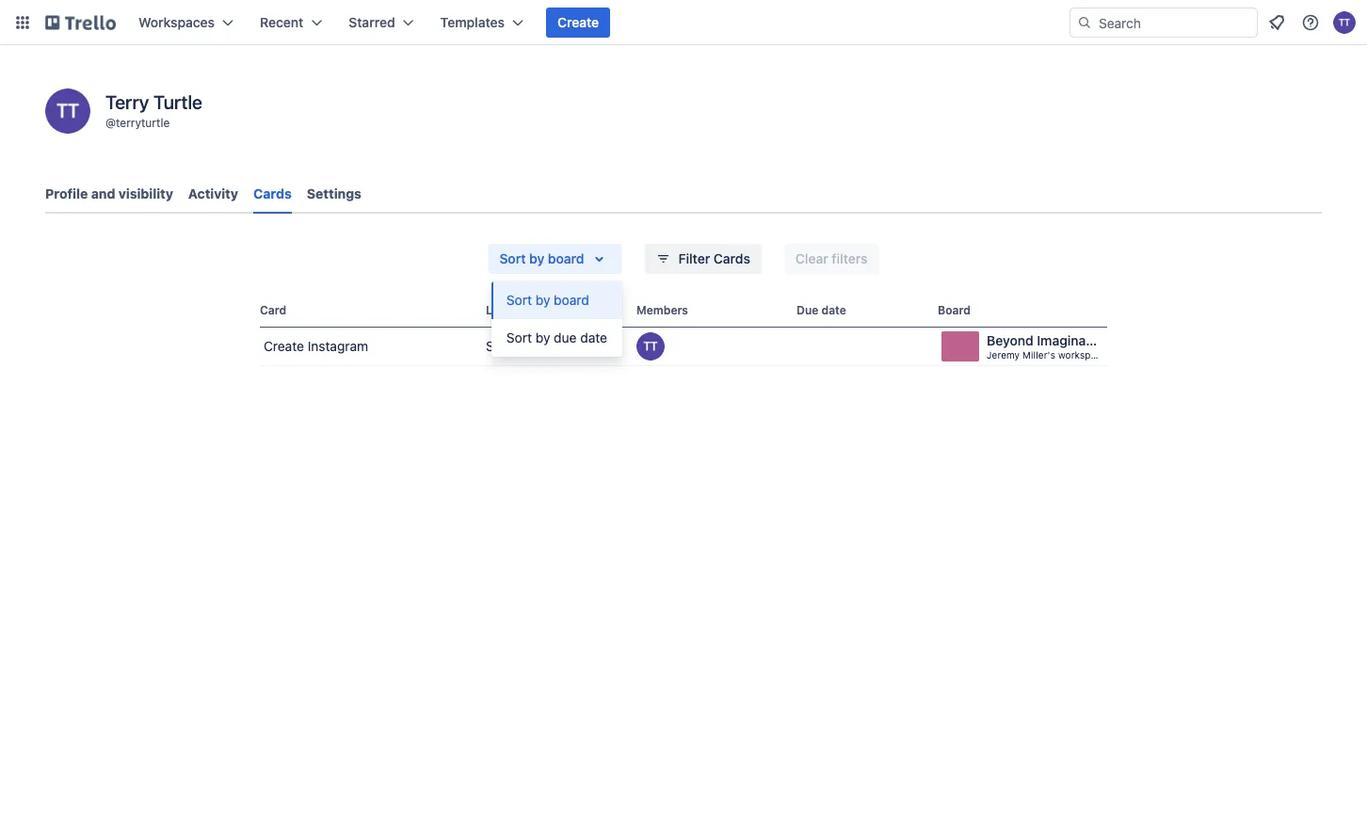 Task type: locate. For each thing, give the bounding box(es) containing it.
activity link
[[188, 177, 238, 211]]

members
[[637, 303, 688, 316]]

primary element
[[0, 0, 1367, 45]]

recent button
[[249, 8, 334, 38]]

by
[[529, 251, 545, 266], [536, 292, 550, 308], [536, 330, 550, 346]]

sort
[[500, 251, 526, 266], [506, 292, 532, 308], [506, 330, 532, 346]]

clear filters
[[796, 251, 868, 266]]

templates
[[440, 15, 505, 30]]

sort by board
[[500, 251, 584, 266], [506, 292, 589, 308]]

0 horizontal spatial cards
[[253, 186, 292, 202]]

search image
[[1077, 15, 1092, 30]]

sort by board inside dropdown button
[[500, 251, 584, 266]]

0 vertical spatial create
[[557, 15, 599, 30]]

filters
[[832, 251, 868, 266]]

filter cards
[[678, 251, 750, 266]]

board up sort by board button
[[548, 251, 584, 266]]

0 vertical spatial board
[[548, 251, 584, 266]]

0 notifications image
[[1266, 11, 1288, 34]]

menu
[[491, 282, 622, 357]]

Search field
[[1092, 8, 1257, 37]]

1 vertical spatial sort by board
[[506, 292, 589, 308]]

board
[[938, 303, 971, 316]]

profile
[[45, 186, 88, 202]]

1 vertical spatial terry turtle (terryturtle) image
[[637, 332, 665, 361]]

jeremy
[[987, 349, 1020, 360]]

open information menu image
[[1301, 13, 1320, 32]]

cards right filter
[[714, 251, 750, 266]]

by up sort by board button
[[529, 251, 545, 266]]

by inside dropdown button
[[529, 251, 545, 266]]

1 vertical spatial sort
[[506, 292, 532, 308]]

sort by board up sort by board button
[[500, 251, 584, 266]]

by left due
[[536, 330, 550, 346]]

sort for sort by board dropdown button
[[500, 251, 526, 266]]

due date
[[797, 303, 846, 316]]

filter cards button
[[645, 244, 762, 274]]

settings link
[[307, 177, 361, 211]]

board inside sort by board button
[[554, 292, 589, 308]]

by up sort by due date
[[536, 292, 550, 308]]

0 vertical spatial date
[[822, 303, 846, 316]]

date
[[822, 303, 846, 316], [580, 330, 607, 346]]

create for create
[[557, 15, 599, 30]]

activity
[[188, 186, 238, 202]]

terry turtle (terryturtle) image
[[45, 89, 90, 134]]

starred
[[349, 15, 395, 30]]

sort inside dropdown button
[[500, 251, 526, 266]]

beyond imagination jeremy miller's workspace
[[987, 333, 1110, 360]]

back to home image
[[45, 8, 116, 38]]

turtle
[[153, 90, 202, 113]]

terry turtle (terryturtle) image down members
[[637, 332, 665, 361]]

cards
[[253, 186, 292, 202], [714, 251, 750, 266]]

1 horizontal spatial cards
[[714, 251, 750, 266]]

due
[[797, 303, 819, 316]]

0 vertical spatial sort by board
[[500, 251, 584, 266]]

media
[[526, 339, 563, 354]]

terry turtle (terryturtle) image
[[1333, 11, 1356, 34], [637, 332, 665, 361]]

due
[[554, 330, 577, 346]]

list
[[486, 303, 506, 316]]

1 vertical spatial cards
[[714, 251, 750, 266]]

0 horizontal spatial date
[[580, 330, 607, 346]]

1 horizontal spatial create
[[557, 15, 599, 30]]

create inside button
[[557, 15, 599, 30]]

visibility
[[119, 186, 173, 202]]

card
[[260, 303, 286, 316]]

cards right the activity
[[253, 186, 292, 202]]

0 vertical spatial terry turtle (terryturtle) image
[[1333, 11, 1356, 34]]

terry turtle (terryturtle) image right open information menu icon
[[1333, 11, 1356, 34]]

clear
[[796, 251, 828, 266]]

1 vertical spatial date
[[580, 330, 607, 346]]

2 vertical spatial sort
[[506, 330, 532, 346]]

profile and visibility
[[45, 186, 173, 202]]

sort by board up sort by due date
[[506, 292, 589, 308]]

2 vertical spatial by
[[536, 330, 550, 346]]

workspaces button
[[127, 8, 245, 38]]

0 horizontal spatial create
[[264, 339, 304, 354]]

terry
[[105, 90, 149, 113]]

1 vertical spatial create
[[264, 339, 304, 354]]

1 vertical spatial by
[[536, 292, 550, 308]]

settings
[[307, 186, 361, 202]]

menu containing sort by board
[[491, 282, 622, 357]]

board up due
[[554, 292, 589, 308]]

0 vertical spatial by
[[529, 251, 545, 266]]

1 horizontal spatial terry turtle (terryturtle) image
[[1333, 11, 1356, 34]]

templates button
[[429, 8, 535, 38]]

board inside sort by board dropdown button
[[548, 251, 584, 266]]

create
[[557, 15, 599, 30], [264, 339, 304, 354]]

board
[[548, 251, 584, 266], [554, 292, 589, 308]]

workspace
[[1058, 349, 1107, 360]]

social media
[[486, 339, 563, 354]]

1 vertical spatial board
[[554, 292, 589, 308]]

beyond
[[987, 333, 1034, 348]]

0 vertical spatial sort
[[500, 251, 526, 266]]

sort by board inside button
[[506, 292, 589, 308]]

miller's
[[1023, 349, 1056, 360]]



Task type: describe. For each thing, give the bounding box(es) containing it.
date inside button
[[580, 330, 607, 346]]

@
[[105, 116, 116, 129]]

cards inside button
[[714, 251, 750, 266]]

sort for sort by board button
[[506, 292, 532, 308]]

workspaces
[[138, 15, 215, 30]]

board for sort by board button
[[554, 292, 589, 308]]

terryturtle
[[116, 116, 170, 129]]

sort by board button
[[491, 282, 622, 319]]

filter
[[678, 251, 710, 266]]

by for sort by board button
[[536, 292, 550, 308]]

recent
[[260, 15, 303, 30]]

sort by board button
[[488, 244, 622, 274]]

cards link
[[253, 177, 292, 214]]

starred button
[[337, 8, 425, 38]]

sort for sort by due date button
[[506, 330, 532, 346]]

social
[[486, 339, 522, 354]]

board for sort by board dropdown button
[[548, 251, 584, 266]]

create instagram link
[[260, 328, 478, 365]]

0 vertical spatial cards
[[253, 186, 292, 202]]

create instagram
[[264, 339, 368, 354]]

sort by due date
[[506, 330, 607, 346]]

create for create instagram
[[264, 339, 304, 354]]

create button
[[546, 8, 610, 38]]

instagram
[[308, 339, 368, 354]]

by for sort by due date button
[[536, 330, 550, 346]]

by for sort by board dropdown button
[[529, 251, 545, 266]]

1 horizontal spatial date
[[822, 303, 846, 316]]

imagination
[[1037, 333, 1110, 348]]

profile and visibility link
[[45, 177, 173, 211]]

0 horizontal spatial terry turtle (terryturtle) image
[[637, 332, 665, 361]]

sort by due date button
[[491, 319, 622, 357]]

and
[[91, 186, 115, 202]]

sort by board for sort by board button
[[506, 292, 589, 308]]

clear filters button
[[784, 244, 879, 274]]

terry turtle @ terryturtle
[[105, 90, 202, 129]]

sort by board for sort by board dropdown button
[[500, 251, 584, 266]]



Task type: vqa. For each thing, say whether or not it's contained in the screenshot.
Sort corresponding to Sort by board button
yes



